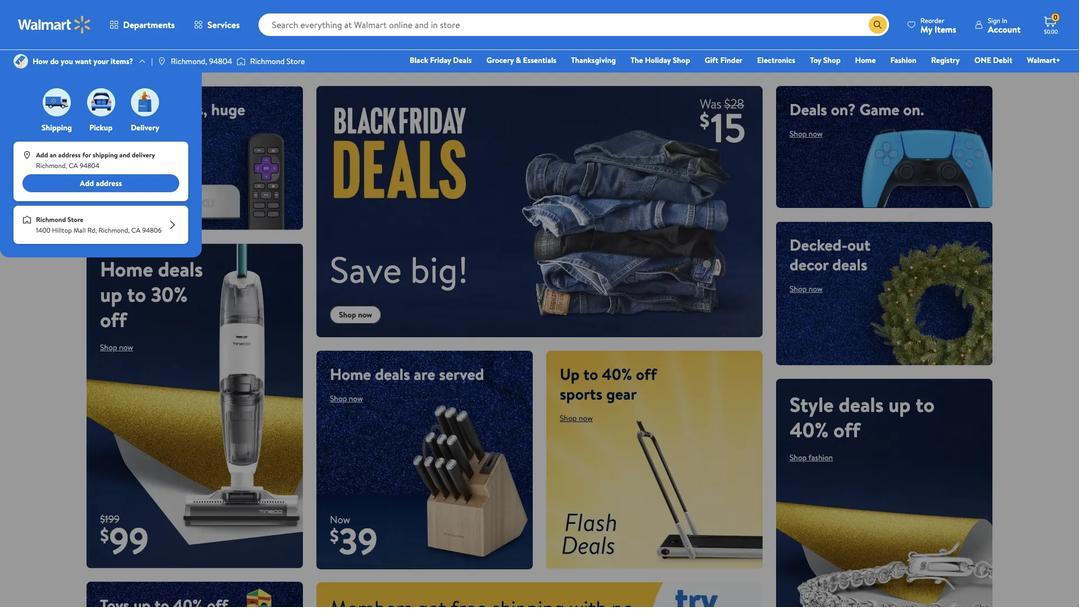 Task type: vqa. For each thing, say whether or not it's contained in the screenshot.
today.
no



Task type: locate. For each thing, give the bounding box(es) containing it.
shop now link
[[790, 128, 823, 139], [100, 148, 133, 159], [790, 283, 823, 294], [330, 306, 381, 324], [100, 342, 133, 353], [330, 393, 363, 404], [560, 413, 593, 424]]

94804 down services on the top left of page
[[209, 56, 232, 67]]

richmond
[[250, 56, 285, 67], [36, 215, 66, 224]]

1 vertical spatial richmond,
[[36, 161, 67, 170]]

1 vertical spatial ca
[[131, 226, 141, 235]]

departments button
[[100, 11, 185, 38]]

sports
[[560, 383, 603, 405]]

2 horizontal spatial to
[[916, 391, 935, 419]]

2 vertical spatial to
[[916, 391, 935, 419]]

0 vertical spatial to
[[127, 281, 146, 309]]

shop fashion
[[790, 452, 834, 463]]

1 vertical spatial off
[[636, 363, 657, 385]]

$ inside now $ 39
[[330, 524, 339, 549]]

big!
[[411, 244, 469, 294]]

thanksgiving link
[[566, 54, 621, 66]]

registry
[[932, 55, 960, 66]]

style
[[790, 391, 834, 419]]

deals for home deals up to 30% off
[[158, 255, 203, 283]]

home inside home deals up to 30% off
[[100, 255, 153, 283]]

how
[[33, 56, 48, 67]]

ca left 94806
[[131, 226, 141, 235]]

add for add address
[[80, 178, 94, 189]]

store
[[287, 56, 305, 67], [68, 215, 83, 224]]

add
[[36, 150, 48, 160], [80, 178, 94, 189]]

 image
[[43, 88, 71, 116], [87, 88, 115, 116], [131, 88, 159, 116], [22, 215, 31, 224]]

 image for shipping
[[43, 88, 71, 116]]

1 horizontal spatial richmond
[[250, 56, 285, 67]]

richmond, inside add an address for shipping and delivery richmond, ca 94804
[[36, 161, 67, 170]]

1 vertical spatial 94804
[[80, 161, 99, 170]]

 image inside delivery button
[[131, 88, 159, 116]]

 image inside shipping button
[[43, 88, 71, 116]]

0 horizontal spatial store
[[68, 215, 83, 224]]

now for save big!
[[358, 309, 372, 320]]

gift finder link
[[700, 54, 748, 66]]

now
[[330, 513, 350, 527]]

richmond,
[[171, 56, 207, 67], [36, 161, 67, 170], [99, 226, 130, 235]]

address
[[58, 150, 81, 160], [96, 178, 122, 189]]

94804
[[209, 56, 232, 67], [80, 161, 99, 170]]

39
[[339, 517, 378, 567]]

1 vertical spatial to
[[584, 363, 598, 385]]

game
[[860, 98, 900, 120]]

off inside home deals up to 30% off
[[100, 306, 127, 334]]

1 horizontal spatial up
[[889, 391, 911, 419]]

you
[[61, 56, 73, 67]]

$199
[[100, 512, 120, 526]]

grocery & essentials
[[487, 55, 557, 66]]

1 horizontal spatial address
[[96, 178, 122, 189]]

off inside up to 40% off sports gear
[[636, 363, 657, 385]]

gift
[[705, 55, 719, 66]]

0 vertical spatial 94804
[[209, 56, 232, 67]]

the holiday shop link
[[626, 54, 696, 66]]

fashion link
[[886, 54, 922, 66]]

deals inside home deals up to 30% off
[[158, 255, 203, 283]]

now for decked-out decor deals
[[809, 283, 823, 294]]

1 horizontal spatial deals
[[790, 98, 828, 120]]

shop now for home deals up to 30% off
[[100, 342, 133, 353]]

1 horizontal spatial home
[[330, 363, 371, 385]]

richmond for richmond store 1400 hilltop mall rd, richmond, ca 94806
[[36, 215, 66, 224]]

1 horizontal spatial richmond,
[[99, 226, 130, 235]]

1 vertical spatial deals
[[790, 98, 828, 120]]

0 horizontal spatial 40%
[[602, 363, 633, 385]]

for
[[82, 150, 91, 160]]

94804 down the for
[[80, 161, 99, 170]]

account
[[988, 23, 1021, 35]]

add inside button
[[80, 178, 94, 189]]

up
[[100, 281, 122, 309], [889, 391, 911, 419]]

shop for decked-out decor deals
[[790, 283, 807, 294]]

0 vertical spatial ca
[[69, 161, 78, 170]]

decked-out decor deals
[[790, 234, 871, 275]]

ca
[[69, 161, 78, 170], [131, 226, 141, 235]]

0 horizontal spatial home
[[100, 255, 153, 283]]

0 vertical spatial richmond,
[[171, 56, 207, 67]]

ca inside the richmond store 1400 hilltop mall rd, richmond, ca 94806
[[131, 226, 141, 235]]

deals inside black friday deals link
[[453, 55, 472, 66]]

huge
[[211, 98, 245, 120]]

0 horizontal spatial to
[[127, 281, 146, 309]]

home deals are served
[[330, 363, 484, 385]]

items?
[[111, 56, 133, 67]]

1 vertical spatial home
[[100, 255, 153, 283]]

 image for how do you want your items?
[[13, 54, 28, 69]]

0 horizontal spatial off
[[100, 306, 127, 334]]

richmond, right rd,
[[99, 226, 130, 235]]

&
[[516, 55, 521, 66]]

0 vertical spatial 40%
[[602, 363, 633, 385]]

to inside home deals up to 30% off
[[127, 281, 146, 309]]

gifts,
[[172, 98, 208, 120]]

deals
[[833, 253, 868, 275], [158, 255, 203, 283], [375, 363, 410, 385], [839, 391, 884, 419]]

1 vertical spatial up
[[889, 391, 911, 419]]

electronics link
[[753, 54, 801, 66]]

deals right friday
[[453, 55, 472, 66]]

thanksgiving
[[571, 55, 616, 66]]

0 horizontal spatial richmond
[[36, 215, 66, 224]]

deals left on?
[[790, 98, 828, 120]]

40% inside 'style deals up to 40% off'
[[790, 416, 829, 444]]

0 horizontal spatial up
[[100, 281, 122, 309]]

on?
[[832, 98, 856, 120]]

off inside 'style deals up to 40% off'
[[834, 416, 861, 444]]

2 vertical spatial off
[[834, 416, 861, 444]]

2 vertical spatial home
[[330, 363, 371, 385]]

shop fashion link
[[790, 452, 834, 463]]

gear
[[607, 383, 637, 405]]

departments
[[123, 19, 175, 31]]

0 horizontal spatial ca
[[69, 161, 78, 170]]

1 vertical spatial address
[[96, 178, 122, 189]]

shop now for high tech gifts, huge savings
[[100, 148, 133, 159]]

 image right |
[[157, 57, 166, 66]]

0 vertical spatial richmond
[[250, 56, 285, 67]]

deals right style at the right bottom
[[839, 391, 884, 419]]

to inside 'style deals up to 40% off'
[[916, 391, 935, 419]]

 image
[[13, 54, 28, 69], [237, 56, 246, 67], [157, 57, 166, 66], [22, 151, 31, 160]]

richmond inside the richmond store 1400 hilltop mall rd, richmond, ca 94806
[[36, 215, 66, 224]]

add address
[[80, 178, 122, 189]]

shop now for deals on? game on.
[[790, 128, 823, 139]]

$ inside $199 $ 99
[[100, 523, 109, 548]]

1 horizontal spatial ca
[[131, 226, 141, 235]]

 image for richmond store
[[237, 56, 246, 67]]

1 vertical spatial 40%
[[790, 416, 829, 444]]

Search search field
[[258, 13, 890, 36]]

0 horizontal spatial 94804
[[80, 161, 99, 170]]

0 horizontal spatial deals
[[453, 55, 472, 66]]

0 vertical spatial home
[[856, 55, 876, 66]]

high tech gifts, huge savings
[[100, 98, 245, 140]]

1 vertical spatial store
[[68, 215, 83, 224]]

add left an
[[36, 150, 48, 160]]

0
[[1054, 12, 1058, 22]]

 image left richmond store
[[237, 56, 246, 67]]

store inside the richmond store 1400 hilltop mall rd, richmond, ca 94806
[[68, 215, 83, 224]]

address down add an address for shipping and delivery richmond, ca 94804
[[96, 178, 122, 189]]

add inside add an address for shipping and delivery richmond, ca 94804
[[36, 150, 48, 160]]

shop for deals on? game on.
[[790, 128, 807, 139]]

shop now link for up to 40% off sports gear
[[560, 413, 593, 424]]

 image for delivery
[[131, 88, 159, 116]]

1 vertical spatial richmond
[[36, 215, 66, 224]]

ca up add address button on the left
[[69, 161, 78, 170]]

1 horizontal spatial 40%
[[790, 416, 829, 444]]

0 horizontal spatial $
[[100, 523, 109, 548]]

 image left how
[[13, 54, 28, 69]]

0 vertical spatial store
[[287, 56, 305, 67]]

2 vertical spatial richmond,
[[99, 226, 130, 235]]

up for style deals up to 40% off
[[889, 391, 911, 419]]

rd,
[[87, 226, 97, 235]]

one
[[975, 55, 992, 66]]

now for home deals up to 30% off
[[119, 342, 133, 353]]

0 vertical spatial up
[[100, 281, 122, 309]]

1 horizontal spatial off
[[636, 363, 657, 385]]

shop now link for decked-out decor deals
[[790, 283, 823, 294]]

delivery button
[[129, 85, 161, 133]]

1 vertical spatial add
[[80, 178, 94, 189]]

shop now for save big!
[[339, 309, 372, 320]]

94806
[[142, 226, 162, 235]]

 image for pickup
[[87, 88, 115, 116]]

$
[[100, 523, 109, 548], [330, 524, 339, 549]]

1 horizontal spatial $
[[330, 524, 339, 549]]

richmond, down an
[[36, 161, 67, 170]]

decked-
[[790, 234, 848, 256]]

add down add an address for shipping and delivery richmond, ca 94804
[[80, 178, 94, 189]]

 image inside pickup button
[[87, 88, 115, 116]]

0 horizontal spatial address
[[58, 150, 81, 160]]

1 horizontal spatial add
[[80, 178, 94, 189]]

home link
[[851, 54, 881, 66]]

0 vertical spatial deals
[[453, 55, 472, 66]]

deals left are
[[375, 363, 410, 385]]

deals right decor
[[833, 253, 868, 275]]

shop now for decked-out decor deals
[[790, 283, 823, 294]]

richmond store 1400 hilltop mall rd, richmond, ca 94806
[[36, 215, 162, 235]]

walmart image
[[18, 16, 91, 34]]

0 vertical spatial address
[[58, 150, 81, 160]]

deals
[[453, 55, 472, 66], [790, 98, 828, 120]]

toy shop
[[810, 55, 841, 66]]

0 horizontal spatial richmond,
[[36, 161, 67, 170]]

richmond, right |
[[171, 56, 207, 67]]

Walmart Site-Wide search field
[[258, 13, 890, 36]]

 image left an
[[22, 151, 31, 160]]

0 horizontal spatial add
[[36, 150, 48, 160]]

1 horizontal spatial to
[[584, 363, 598, 385]]

2 horizontal spatial off
[[834, 416, 861, 444]]

40%
[[602, 363, 633, 385], [790, 416, 829, 444]]

shop
[[673, 55, 691, 66], [824, 55, 841, 66], [790, 128, 807, 139], [100, 148, 117, 159], [790, 283, 807, 294], [339, 309, 356, 320], [100, 342, 117, 353], [330, 393, 347, 404], [560, 413, 577, 424], [790, 452, 807, 463]]

up
[[560, 363, 580, 385]]

off
[[100, 306, 127, 334], [636, 363, 657, 385], [834, 416, 861, 444]]

40% right up at the right of the page
[[602, 363, 633, 385]]

home
[[856, 55, 876, 66], [100, 255, 153, 283], [330, 363, 371, 385]]

0 vertical spatial off
[[100, 306, 127, 334]]

off for style deals up to 40% off
[[834, 416, 861, 444]]

1 horizontal spatial store
[[287, 56, 305, 67]]

2 horizontal spatial home
[[856, 55, 876, 66]]

deals inside 'style deals up to 40% off'
[[839, 391, 884, 419]]

40% up the shop fashion
[[790, 416, 829, 444]]

up to 40% off sports gear
[[560, 363, 657, 405]]

2 horizontal spatial richmond,
[[171, 56, 207, 67]]

address right an
[[58, 150, 81, 160]]

$ for 39
[[330, 524, 339, 549]]

deals for style deals up to 40% off
[[839, 391, 884, 419]]

shipping
[[42, 122, 72, 133]]

deals for home deals are served
[[375, 363, 410, 385]]

up inside home deals up to 30% off
[[100, 281, 122, 309]]

deals down 94806
[[158, 255, 203, 283]]

shop now for up to 40% off sports gear
[[560, 413, 593, 424]]

toy shop link
[[805, 54, 846, 66]]

0 vertical spatial add
[[36, 150, 48, 160]]

save
[[330, 244, 402, 294]]

up inside 'style deals up to 40% off'
[[889, 391, 911, 419]]



Task type: describe. For each thing, give the bounding box(es) containing it.
now for up to 40% off sports gear
[[579, 413, 593, 424]]

shop for up to 40% off sports gear
[[560, 413, 577, 424]]

now for high tech gifts, huge savings
[[119, 148, 133, 159]]

reorder
[[921, 15, 945, 25]]

40% inside up to 40% off sports gear
[[602, 363, 633, 385]]

off for home deals up to 30% off
[[100, 306, 127, 334]]

services button
[[185, 11, 249, 38]]

walmart+
[[1028, 55, 1061, 66]]

fashion
[[809, 452, 834, 463]]

shop now link for high tech gifts, huge savings
[[100, 148, 133, 159]]

registry link
[[927, 54, 965, 66]]

friday
[[430, 55, 451, 66]]

your
[[94, 56, 109, 67]]

up for home deals up to 30% off
[[100, 281, 122, 309]]

shipping button
[[40, 85, 73, 133]]

shop for home deals are served
[[330, 393, 347, 404]]

shop now link for deals on? game on.
[[790, 128, 823, 139]]

how do you want your items?
[[33, 56, 133, 67]]

style deals up to 40% off
[[790, 391, 935, 444]]

$0.00
[[1045, 28, 1059, 35]]

1 horizontal spatial 94804
[[209, 56, 232, 67]]

gift finder
[[705, 55, 743, 66]]

|
[[151, 56, 153, 67]]

add an address for shipping and delivery richmond, ca 94804
[[36, 150, 155, 170]]

do
[[50, 56, 59, 67]]

richmond, inside the richmond store 1400 hilltop mall rd, richmond, ca 94806
[[99, 226, 130, 235]]

deals on? game on.
[[790, 98, 925, 120]]

to inside up to 40% off sports gear
[[584, 363, 598, 385]]

shop now for home deals are served
[[330, 393, 363, 404]]

one debit link
[[970, 54, 1018, 66]]

add for add an address for shipping and delivery richmond, ca 94804
[[36, 150, 48, 160]]

add address button
[[22, 174, 179, 192]]

tech
[[137, 98, 168, 120]]

deals inside decked-out decor deals
[[833, 253, 868, 275]]

pickup
[[89, 122, 113, 133]]

high
[[100, 98, 133, 120]]

$ for 99
[[100, 523, 109, 548]]

sign in account
[[988, 15, 1021, 35]]

shop now link for home deals are served
[[330, 393, 363, 404]]

0 $0.00
[[1045, 12, 1059, 35]]

black
[[410, 55, 429, 66]]

now dollar 39 null group
[[317, 513, 378, 569]]

the holiday shop
[[631, 55, 691, 66]]

finder
[[721, 55, 743, 66]]

shipping
[[93, 150, 118, 160]]

94804 inside add an address for shipping and delivery richmond, ca 94804
[[80, 161, 99, 170]]

hilltop
[[52, 226, 72, 235]]

essentials
[[523, 55, 557, 66]]

to for style
[[916, 391, 935, 419]]

now for home deals are served
[[349, 393, 363, 404]]

to for home
[[127, 281, 146, 309]]

 image for richmond, 94804
[[157, 57, 166, 66]]

shop now link for save big!
[[330, 306, 381, 324]]

savings
[[100, 118, 150, 140]]

1400
[[36, 226, 50, 235]]

services
[[208, 19, 240, 31]]

shop for style deals up to 40% off
[[790, 452, 807, 463]]

shop for high tech gifts, huge savings
[[100, 148, 117, 159]]

search icon image
[[874, 20, 883, 29]]

save big!
[[330, 244, 469, 294]]

one debit
[[975, 55, 1013, 66]]

and
[[119, 150, 130, 160]]

decor
[[790, 253, 829, 275]]

address inside button
[[96, 178, 122, 189]]

electronics
[[758, 55, 796, 66]]

in
[[1003, 15, 1008, 25]]

now for deals on? game on.
[[809, 128, 823, 139]]

home deals up to 30% off
[[100, 255, 203, 334]]

now $ 39
[[330, 513, 378, 567]]

debit
[[994, 55, 1013, 66]]

served
[[439, 363, 484, 385]]

walmart+ link
[[1023, 54, 1066, 66]]

richmond store
[[250, 56, 305, 67]]

store for richmond store 1400 hilltop mall rd, richmond, ca 94806
[[68, 215, 83, 224]]

shop for home deals up to 30% off
[[100, 342, 117, 353]]

richmond, 94804
[[171, 56, 232, 67]]

on.
[[904, 98, 925, 120]]

shop now link for home deals up to 30% off
[[100, 342, 133, 353]]

grocery
[[487, 55, 514, 66]]

an
[[50, 150, 57, 160]]

ca inside add an address for shipping and delivery richmond, ca 94804
[[69, 161, 78, 170]]

holiday
[[645, 55, 671, 66]]

reorder my items
[[921, 15, 957, 35]]

30%
[[151, 281, 188, 309]]

home for 99
[[100, 255, 153, 283]]

fashion
[[891, 55, 917, 66]]

address inside add an address for shipping and delivery richmond, ca 94804
[[58, 150, 81, 160]]

richmond for richmond store
[[250, 56, 285, 67]]

home for 39
[[330, 363, 371, 385]]

sign
[[988, 15, 1001, 25]]

black friday deals link
[[405, 54, 477, 66]]

the
[[631, 55, 643, 66]]

items
[[935, 23, 957, 35]]

mall
[[74, 226, 86, 235]]

$199 $ 99
[[100, 512, 149, 566]]

shop for save big!
[[339, 309, 356, 320]]

grocery & essentials link
[[482, 54, 562, 66]]

want
[[75, 56, 92, 67]]

delivery
[[131, 122, 159, 133]]

store for richmond store
[[287, 56, 305, 67]]

pickup button
[[85, 85, 117, 133]]

out
[[848, 234, 871, 256]]

was dollar $199, now dollar 99 group
[[87, 512, 149, 569]]

delivery
[[132, 150, 155, 160]]

99
[[109, 516, 149, 566]]



